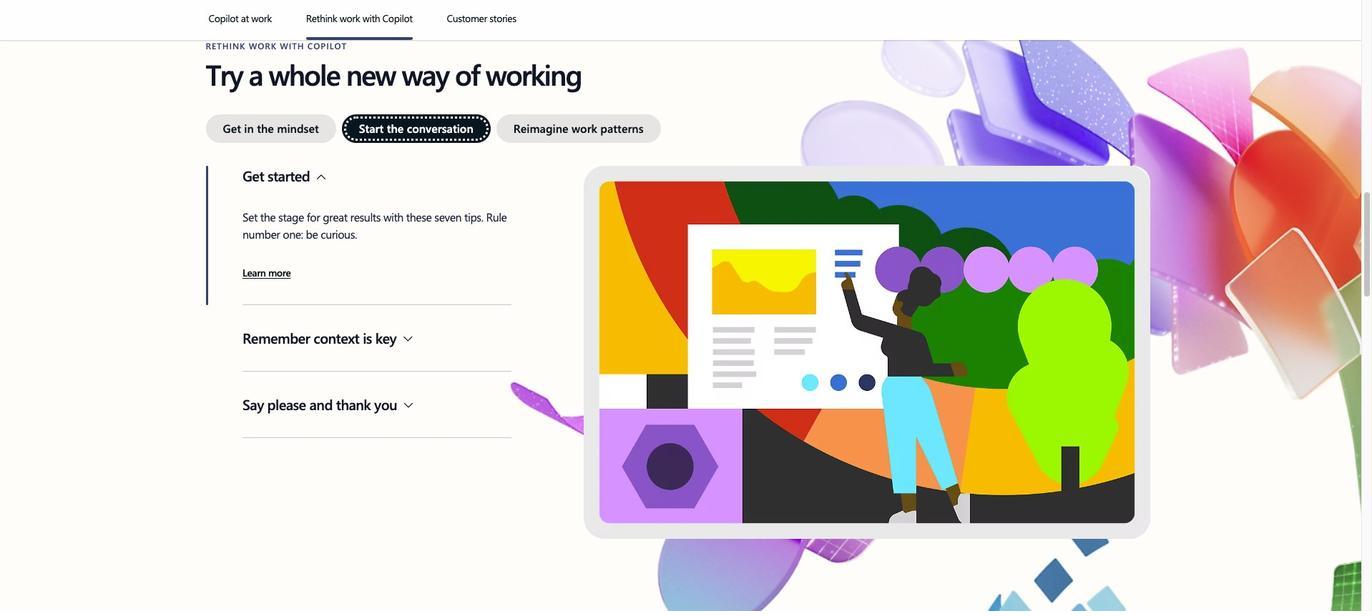 Task type: locate. For each thing, give the bounding box(es) containing it.
tab list
[[206, 115, 1150, 143]]

a
[[249, 55, 262, 93]]

rethink work with copilot image
[[306, 37, 413, 40]]

an animated image showing person pointing her hand at the screen image
[[584, 166, 1150, 539]]



Task type: vqa. For each thing, say whether or not it's contained in the screenshot.
More
yes



Task type: describe. For each thing, give the bounding box(es) containing it.
whole
[[269, 55, 340, 93]]

working
[[486, 55, 581, 93]]

learn
[[243, 266, 266, 280]]

way
[[402, 55, 449, 93]]

new
[[346, 55, 395, 93]]

try
[[206, 55, 242, 93]]

more
[[268, 266, 291, 280]]

of
[[455, 55, 479, 93]]

learn more link
[[243, 266, 291, 282]]

learn more
[[243, 266, 291, 280]]

try a whole new way of working
[[206, 55, 581, 93]]



